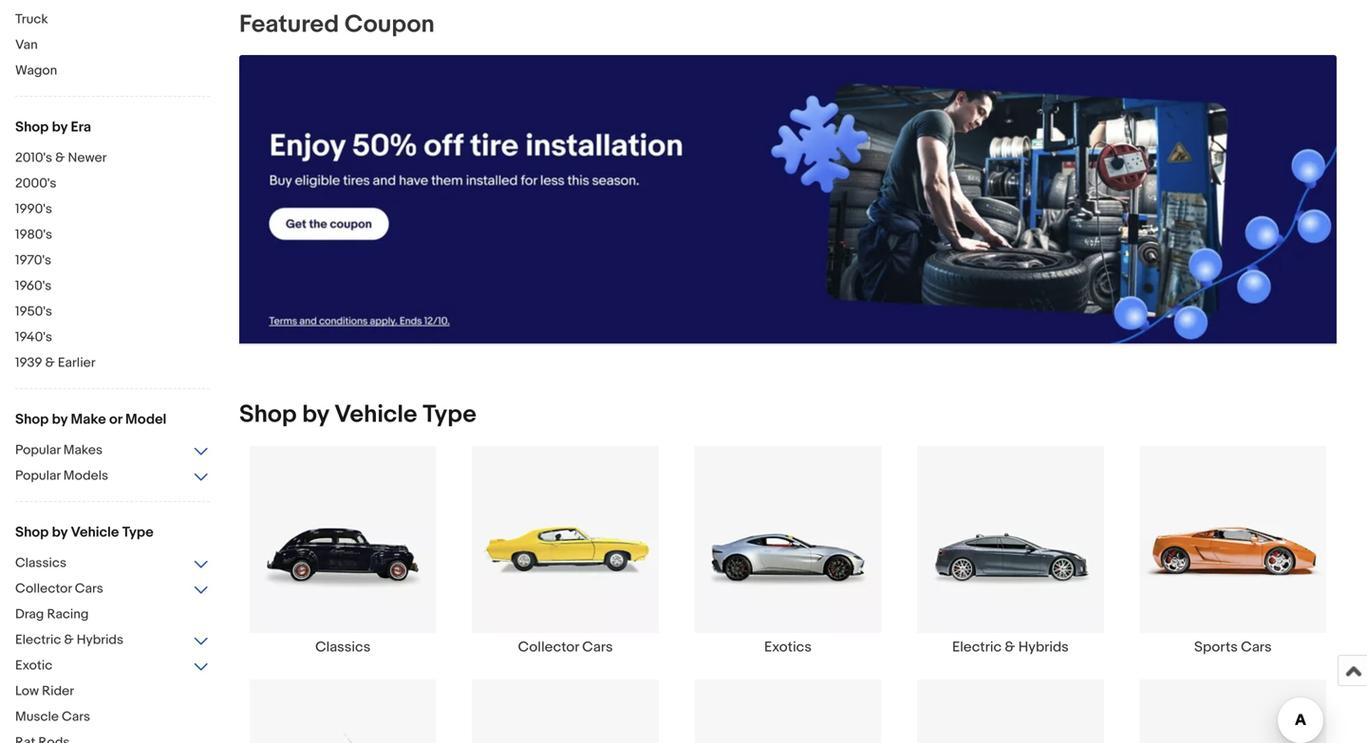Task type: locate. For each thing, give the bounding box(es) containing it.
1 vertical spatial shop by vehicle type
[[15, 524, 154, 541]]

era
[[71, 119, 91, 136]]

0 vertical spatial shop by vehicle type
[[239, 400, 477, 430]]

0 horizontal spatial vehicle
[[71, 524, 119, 541]]

1 vertical spatial classics
[[315, 639, 371, 656]]

classics collector cars drag racing electric & hybrids exotic low rider muscle cars
[[15, 556, 123, 726]]

1 horizontal spatial shop by vehicle type
[[239, 400, 477, 430]]

popular makes popular models
[[15, 443, 108, 484]]

shop for exotics "link"
[[239, 400, 297, 430]]

0 vertical spatial vehicle
[[334, 400, 417, 430]]

&
[[55, 150, 65, 166], [45, 355, 55, 371], [64, 632, 74, 649], [1005, 639, 1016, 656]]

wagon link
[[15, 63, 210, 81]]

1960's link
[[15, 278, 210, 296]]

classics inside classics collector cars drag racing electric & hybrids exotic low rider muscle cars
[[15, 556, 67, 572]]

shop by era
[[15, 119, 91, 136]]

2010's & newer 2000's 1990's 1980's 1970's 1960's 1950's 1940's 1939 & earlier
[[15, 150, 107, 371]]

collector cars button
[[15, 581, 210, 599]]

0 horizontal spatial electric
[[15, 632, 61, 649]]

0 horizontal spatial hybrids
[[77, 632, 123, 649]]

by for drag racing link
[[52, 524, 68, 541]]

vehicle for exotics "link"
[[334, 400, 417, 430]]

list
[[224, 445, 1352, 744]]

1 vertical spatial vehicle
[[71, 524, 119, 541]]

0 horizontal spatial classics
[[15, 556, 67, 572]]

electric
[[15, 632, 61, 649], [952, 639, 1002, 656]]

0 horizontal spatial collector
[[15, 581, 72, 597]]

collector cars
[[518, 639, 613, 656]]

classics
[[15, 556, 67, 572], [315, 639, 371, 656]]

drag
[[15, 607, 44, 623]]

type for drag racing link
[[122, 524, 154, 541]]

2000's link
[[15, 176, 210, 194]]

electric & hybrids
[[952, 639, 1069, 656]]

popular
[[15, 443, 60, 459], [15, 468, 60, 484]]

earlier
[[58, 355, 95, 371]]

racing
[[47, 607, 89, 623]]

1 vertical spatial popular
[[15, 468, 60, 484]]

truck link
[[15, 11, 210, 29]]

sports cars link
[[1122, 445, 1345, 656]]

truck van wagon
[[15, 11, 57, 79]]

type
[[423, 400, 477, 430], [122, 524, 154, 541]]

1940's
[[15, 330, 52, 346]]

shop
[[15, 119, 49, 136], [239, 400, 297, 430], [15, 411, 49, 428], [15, 524, 49, 541]]

0 vertical spatial collector
[[15, 581, 72, 597]]

low
[[15, 684, 39, 700]]

exotic button
[[15, 658, 210, 676]]

hybrids
[[77, 632, 123, 649], [1019, 639, 1069, 656]]

1 vertical spatial collector
[[518, 639, 579, 656]]

2000's
[[15, 176, 56, 192]]

1939 & earlier link
[[15, 355, 210, 373]]

1 horizontal spatial type
[[423, 400, 477, 430]]

shop by vehicle type
[[239, 400, 477, 430], [15, 524, 154, 541]]

1940's link
[[15, 330, 210, 348]]

vehicle for drag racing link
[[71, 524, 119, 541]]

classics link
[[232, 445, 454, 656]]

by for 1990's link
[[52, 119, 68, 136]]

cars inside "link"
[[1241, 639, 1272, 656]]

0 vertical spatial classics
[[15, 556, 67, 572]]

0 horizontal spatial shop by vehicle type
[[15, 524, 154, 541]]

1 vertical spatial type
[[122, 524, 154, 541]]

by
[[52, 119, 68, 136], [302, 400, 329, 430], [52, 411, 68, 428], [52, 524, 68, 541]]

shop by make or model
[[15, 411, 167, 428]]

None text field
[[239, 55, 1337, 345]]

exotics
[[764, 639, 812, 656]]

0 horizontal spatial type
[[122, 524, 154, 541]]

exotics link
[[677, 445, 899, 656]]

1 horizontal spatial classics
[[315, 639, 371, 656]]

classics for classics collector cars drag racing electric & hybrids exotic low rider muscle cars
[[15, 556, 67, 572]]

popular left models
[[15, 468, 60, 484]]

popular left makes
[[15, 443, 60, 459]]

low rider link
[[15, 684, 210, 702]]

cars
[[75, 581, 103, 597], [582, 639, 613, 656], [1241, 639, 1272, 656], [62, 709, 90, 726]]

0 vertical spatial type
[[423, 400, 477, 430]]

vehicle
[[334, 400, 417, 430], [71, 524, 119, 541]]

classics for classics
[[315, 639, 371, 656]]

1 horizontal spatial vehicle
[[334, 400, 417, 430]]

1 horizontal spatial collector
[[518, 639, 579, 656]]

0 vertical spatial popular
[[15, 443, 60, 459]]

collector
[[15, 581, 72, 597], [518, 639, 579, 656]]

type for exotics "link"
[[423, 400, 477, 430]]



Task type: describe. For each thing, give the bounding box(es) containing it.
1960's
[[15, 278, 52, 294]]

shop by vehicle type for exotics "link"
[[239, 400, 477, 430]]

models
[[63, 468, 108, 484]]

& inside classics collector cars drag racing electric & hybrids exotic low rider muscle cars
[[64, 632, 74, 649]]

1990's
[[15, 201, 52, 217]]

exotic
[[15, 658, 52, 674]]

or
[[109, 411, 122, 428]]

rider
[[42, 684, 74, 700]]

1 popular from the top
[[15, 443, 60, 459]]

wagon
[[15, 63, 57, 79]]

2 popular from the top
[[15, 468, 60, 484]]

sports
[[1195, 639, 1238, 656]]

1980's
[[15, 227, 52, 243]]

by for exotics "link"
[[302, 400, 329, 430]]

model
[[125, 411, 167, 428]]

muscle
[[15, 709, 59, 726]]

shop by vehicle type for drag racing link
[[15, 524, 154, 541]]

makes
[[63, 443, 103, 459]]

classics button
[[15, 556, 210, 574]]

1970's link
[[15, 253, 210, 271]]

list containing classics
[[224, 445, 1352, 744]]

1 horizontal spatial electric
[[952, 639, 1002, 656]]

shop for drag racing link
[[15, 524, 49, 541]]

1950's
[[15, 304, 52, 320]]

1 horizontal spatial hybrids
[[1019, 639, 1069, 656]]

electric inside classics collector cars drag racing electric & hybrids exotic low rider muscle cars
[[15, 632, 61, 649]]

van
[[15, 37, 38, 53]]

van link
[[15, 37, 210, 55]]

electric & hybrids button
[[15, 632, 210, 650]]

1990's link
[[15, 201, 210, 219]]

1939
[[15, 355, 42, 371]]

popular makes button
[[15, 443, 210, 461]]

newer
[[68, 150, 107, 166]]

electric & hybrids link
[[899, 445, 1122, 656]]

muscle cars link
[[15, 709, 210, 727]]

drag racing link
[[15, 607, 210, 625]]

hybrids inside classics collector cars drag racing electric & hybrids exotic low rider muscle cars
[[77, 632, 123, 649]]

popular models button
[[15, 468, 210, 486]]

collector cars link
[[454, 445, 677, 656]]

featured coupon
[[239, 10, 435, 39]]

2010's
[[15, 150, 52, 166]]

collector inside classics collector cars drag racing electric & hybrids exotic low rider muscle cars
[[15, 581, 72, 597]]

1950's link
[[15, 304, 210, 322]]

shop for 1990's link
[[15, 119, 49, 136]]

1970's
[[15, 253, 51, 269]]

coupon
[[345, 10, 435, 39]]

featured
[[239, 10, 339, 39]]

2010's & newer link
[[15, 150, 210, 168]]

1980's link
[[15, 227, 210, 245]]

enjoy 50% off tire installation image
[[239, 55, 1337, 344]]

sports cars
[[1195, 639, 1272, 656]]

make
[[71, 411, 106, 428]]

truck
[[15, 11, 48, 28]]



Task type: vqa. For each thing, say whether or not it's contained in the screenshot.
leftmost Electric
yes



